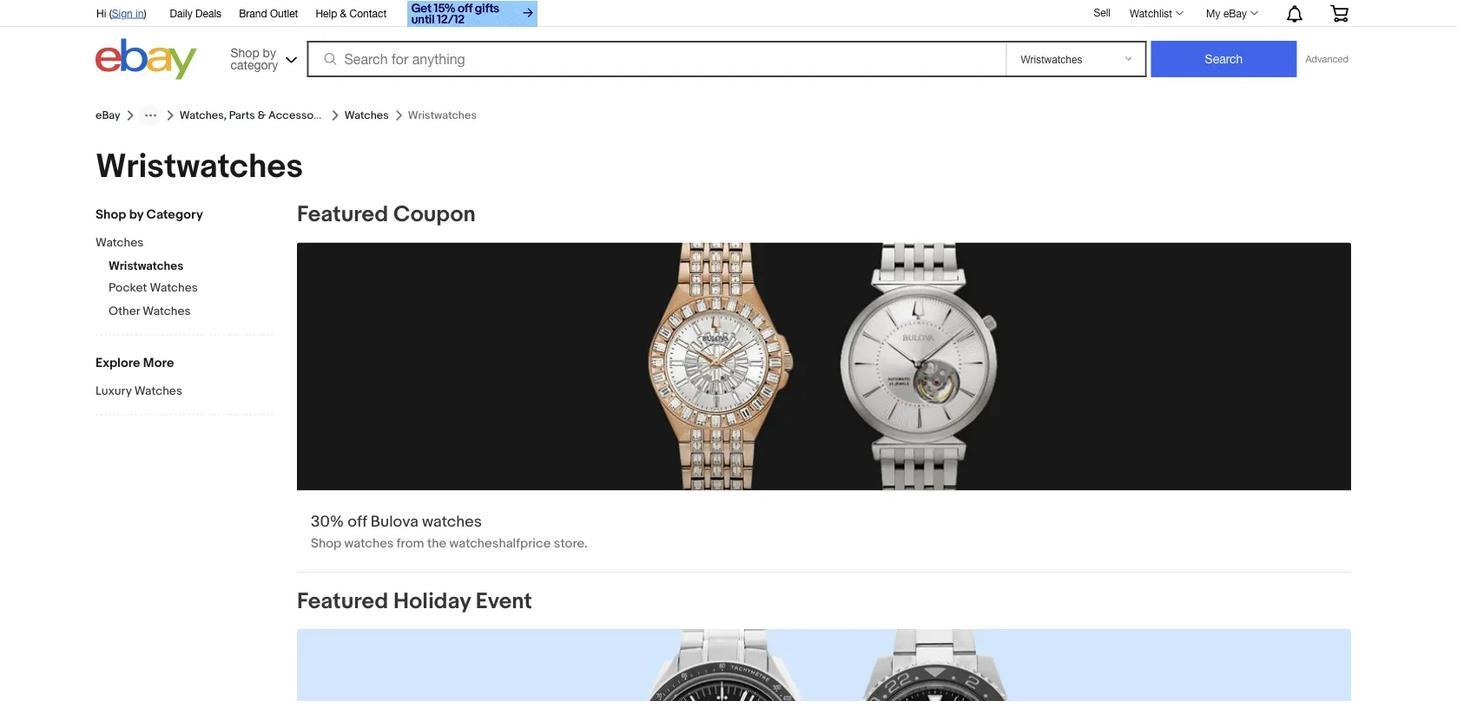 Task type: vqa. For each thing, say whether or not it's contained in the screenshot.
category
yes



Task type: describe. For each thing, give the bounding box(es) containing it.
help & contact
[[316, 7, 387, 19]]

hi
[[96, 7, 106, 19]]

featured for featured coupon
[[297, 201, 388, 228]]

sell link
[[1086, 6, 1119, 18]]

account navigation
[[87, 0, 1362, 29]]

accessories
[[268, 109, 332, 122]]

ebay link
[[96, 109, 120, 122]]

explore
[[96, 356, 140, 371]]

featured for featured holiday event
[[297, 588, 388, 615]]

outlet
[[270, 7, 298, 19]]

watches wristwatches pocket watches other watches
[[96, 236, 198, 319]]

30%
[[311, 512, 344, 531]]

luxury watches link
[[96, 384, 274, 401]]

by for category
[[263, 45, 276, 59]]

sell
[[1094, 6, 1111, 18]]

my ebay link
[[1197, 3, 1266, 23]]

)
[[144, 7, 146, 19]]

sign in link
[[112, 7, 144, 19]]

sign
[[112, 7, 133, 19]]

shop by category
[[96, 207, 203, 223]]

other watches link
[[109, 304, 274, 321]]

off
[[348, 512, 367, 531]]

30% off bulova watches shop watches from the watcheshalfprice store.
[[311, 512, 588, 551]]

watches down more
[[134, 384, 182, 399]]

other
[[109, 304, 140, 319]]

bulova
[[371, 512, 419, 531]]

in
[[136, 7, 144, 19]]

1 vertical spatial watches link
[[96, 236, 261, 252]]

from
[[397, 536, 424, 551]]

holiday
[[393, 588, 471, 615]]

contact
[[350, 7, 387, 19]]

brand
[[239, 7, 267, 19]]

store.
[[554, 536, 588, 551]]

deals
[[196, 7, 222, 19]]

category
[[146, 207, 203, 223]]

luxury
[[96, 384, 132, 399]]

help & contact link
[[316, 4, 387, 23]]

0 vertical spatial wristwatches
[[96, 147, 303, 187]]

more
[[143, 356, 174, 371]]

shop for shop by category
[[231, 45, 259, 59]]

featured coupon
[[297, 201, 476, 228]]

coupon
[[393, 201, 476, 228]]

the
[[427, 536, 447, 551]]

(
[[109, 7, 112, 19]]

explore more
[[96, 356, 174, 371]]

help
[[316, 7, 337, 19]]

none submit inside the shop by category banner
[[1151, 41, 1297, 77]]

main content containing featured coupon
[[287, 201, 1362, 702]]

watchlist link
[[1120, 3, 1192, 23]]

get an extra 15% off image
[[407, 1, 538, 27]]



Task type: locate. For each thing, give the bounding box(es) containing it.
1 horizontal spatial by
[[263, 45, 276, 59]]

advanced
[[1306, 53, 1349, 65]]

watches up other watches link at the top left
[[150, 281, 198, 296]]

shop down 30%
[[311, 536, 341, 551]]

featured holiday event
[[297, 588, 532, 615]]

shop by category button
[[223, 39, 301, 76]]

0 vertical spatial shop
[[231, 45, 259, 59]]

watchlist
[[1130, 7, 1173, 19]]

wristwatches down the "watches,"
[[96, 147, 303, 187]]

2 horizontal spatial shop
[[311, 536, 341, 551]]

1 featured from the top
[[297, 201, 388, 228]]

watcheshalfprice
[[449, 536, 551, 551]]

0 horizontal spatial by
[[129, 207, 143, 223]]

my
[[1206, 7, 1221, 19]]

shop inside shop by category
[[231, 45, 259, 59]]

0 vertical spatial by
[[263, 45, 276, 59]]

2 featured from the top
[[297, 588, 388, 615]]

shop for shop by category
[[96, 207, 126, 223]]

featured
[[297, 201, 388, 228], [297, 588, 388, 615]]

0 vertical spatial featured
[[297, 201, 388, 228]]

by down brand outlet link
[[263, 45, 276, 59]]

1 vertical spatial by
[[129, 207, 143, 223]]

None submit
[[1151, 41, 1297, 77]]

watches, parts & accessories link
[[180, 109, 332, 122]]

1 vertical spatial ebay
[[96, 109, 120, 122]]

ebay inside my ebay link
[[1224, 7, 1247, 19]]

shop
[[231, 45, 259, 59], [96, 207, 126, 223], [311, 536, 341, 551]]

Search for anything text field
[[310, 43, 1003, 76]]

brand outlet link
[[239, 4, 298, 23]]

None text field
[[297, 243, 1351, 572], [297, 629, 1351, 702], [297, 243, 1351, 572], [297, 629, 1351, 702]]

0 horizontal spatial watches
[[344, 536, 394, 551]]

my ebay
[[1206, 7, 1247, 19]]

watches link
[[345, 109, 389, 122], [96, 236, 261, 252]]

1 horizontal spatial &
[[340, 7, 347, 19]]

shop by category banner
[[87, 0, 1362, 84]]

1 vertical spatial watches
[[344, 536, 394, 551]]

shop down brand
[[231, 45, 259, 59]]

ebay
[[1224, 7, 1247, 19], [96, 109, 120, 122]]

watches
[[345, 109, 389, 122], [96, 236, 144, 251], [150, 281, 198, 296], [143, 304, 191, 319], [134, 384, 182, 399]]

1 horizontal spatial watches link
[[345, 109, 389, 122]]

by
[[263, 45, 276, 59], [129, 207, 143, 223]]

0 vertical spatial &
[[340, 7, 347, 19]]

0 vertical spatial watches link
[[345, 109, 389, 122]]

by left category
[[129, 207, 143, 223]]

watches down pocket watches link on the top of page
[[143, 304, 191, 319]]

watches right 'accessories'
[[345, 109, 389, 122]]

2 vertical spatial shop
[[311, 536, 341, 551]]

wristwatches up pocket
[[109, 259, 184, 274]]

daily deals link
[[170, 4, 222, 23]]

brand outlet
[[239, 7, 298, 19]]

& right help
[[340, 7, 347, 19]]

by for category
[[129, 207, 143, 223]]

1 vertical spatial featured
[[297, 588, 388, 615]]

0 vertical spatial ebay
[[1224, 7, 1247, 19]]

watches link down category
[[96, 236, 261, 252]]

watches link right 'accessories'
[[345, 109, 389, 122]]

wristwatches inside watches wristwatches pocket watches other watches
[[109, 259, 184, 274]]

0 vertical spatial watches
[[422, 512, 482, 531]]

daily deals
[[170, 7, 222, 19]]

pocket
[[109, 281, 147, 296]]

0 horizontal spatial shop
[[96, 207, 126, 223]]

& right parts
[[258, 109, 266, 122]]

shop inside 30% off bulova watches shop watches from the watcheshalfprice store.
[[311, 536, 341, 551]]

main content
[[287, 201, 1362, 702]]

your shopping cart image
[[1330, 5, 1350, 22]]

wristwatches
[[96, 147, 303, 187], [109, 259, 184, 274]]

shop left category
[[96, 207, 126, 223]]

1 vertical spatial wristwatches
[[109, 259, 184, 274]]

advanced link
[[1297, 42, 1357, 76]]

watches,
[[180, 109, 227, 122]]

pocket watches link
[[109, 281, 274, 297]]

luxury watches
[[96, 384, 182, 399]]

category
[[231, 57, 278, 72]]

watches down shop by category
[[96, 236, 144, 251]]

event
[[476, 588, 532, 615]]

& inside 'link'
[[340, 7, 347, 19]]

&
[[340, 7, 347, 19], [258, 109, 266, 122]]

0 horizontal spatial watches link
[[96, 236, 261, 252]]

hi ( sign in )
[[96, 7, 146, 19]]

1 horizontal spatial ebay
[[1224, 7, 1247, 19]]

watches up the the
[[422, 512, 482, 531]]

1 horizontal spatial shop
[[231, 45, 259, 59]]

watches, parts & accessories
[[180, 109, 332, 122]]

watches
[[422, 512, 482, 531], [344, 536, 394, 551]]

watches down "off"
[[344, 536, 394, 551]]

by inside shop by category
[[263, 45, 276, 59]]

daily
[[170, 7, 193, 19]]

shop by category
[[231, 45, 278, 72]]

1 vertical spatial shop
[[96, 207, 126, 223]]

0 horizontal spatial ebay
[[96, 109, 120, 122]]

0 horizontal spatial &
[[258, 109, 266, 122]]

parts
[[229, 109, 255, 122]]

1 vertical spatial &
[[258, 109, 266, 122]]

1 horizontal spatial watches
[[422, 512, 482, 531]]



